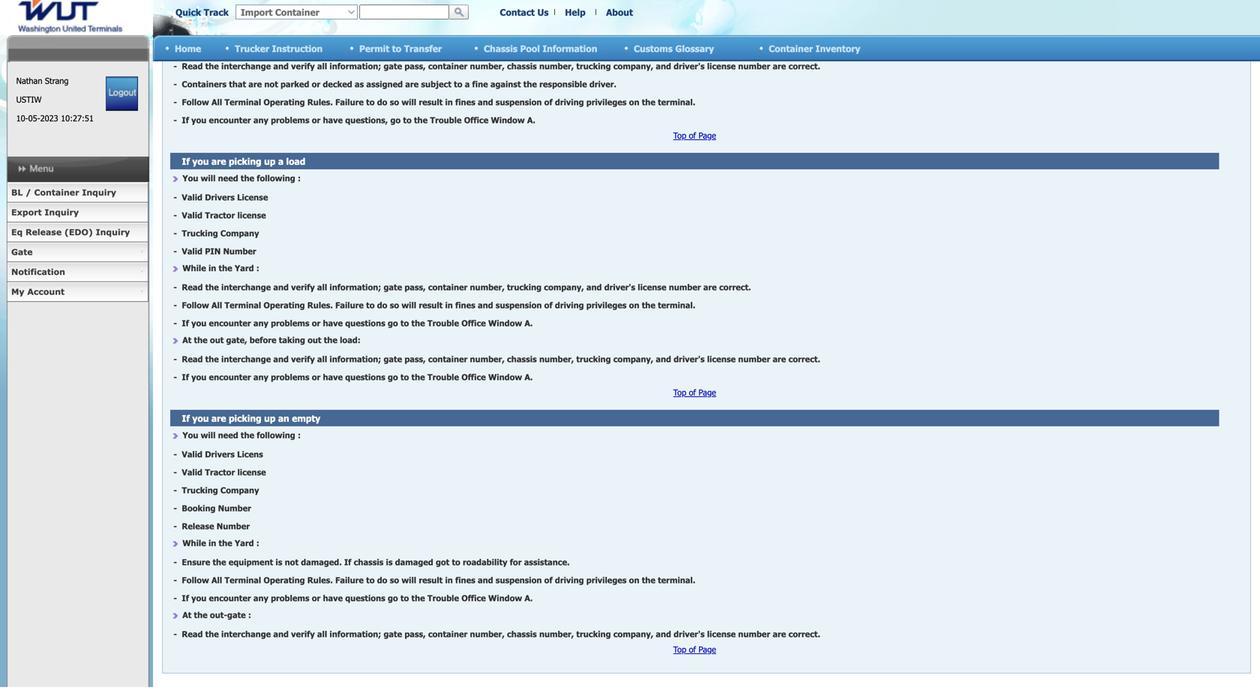 Task type: describe. For each thing, give the bounding box(es) containing it.
help
[[565, 7, 586, 17]]

help link
[[565, 7, 586, 17]]

inventory
[[816, 43, 861, 54]]

instruction
[[272, 43, 323, 54]]

to
[[392, 43, 401, 54]]

track
[[204, 7, 229, 17]]

eq release (edo) inquiry
[[11, 227, 130, 237]]

10-05-2023 10:27:51
[[16, 113, 94, 123]]

05-
[[28, 113, 40, 123]]

bl / container inquiry
[[11, 188, 116, 198]]

login image
[[106, 77, 138, 111]]

about link
[[606, 7, 633, 17]]

ustiw
[[16, 95, 42, 105]]

gate
[[11, 247, 33, 257]]

notification
[[11, 267, 65, 277]]

quick track
[[176, 7, 229, 17]]

notification link
[[7, 263, 149, 282]]

contact us link
[[500, 7, 549, 17]]

bl / container inquiry link
[[7, 183, 149, 203]]

quick
[[176, 7, 201, 17]]

eq
[[11, 227, 23, 237]]

container inventory
[[769, 43, 861, 54]]

export inquiry link
[[7, 203, 149, 223]]

gate link
[[7, 243, 149, 263]]

2023
[[40, 113, 58, 123]]



Task type: vqa. For each thing, say whether or not it's contained in the screenshot.
16-
no



Task type: locate. For each thing, give the bounding box(es) containing it.
glossary
[[675, 43, 714, 54]]

transfer
[[404, 43, 442, 54]]

about
[[606, 7, 633, 17]]

contact us
[[500, 7, 549, 17]]

1 horizontal spatial container
[[769, 43, 813, 54]]

bl
[[11, 188, 23, 198]]

container up export inquiry at top left
[[34, 188, 79, 198]]

None text field
[[359, 5, 449, 20]]

customs
[[634, 43, 673, 54]]

1 vertical spatial inquiry
[[45, 207, 79, 218]]

my account link
[[7, 282, 149, 302]]

my
[[11, 287, 24, 297]]

nathan strang
[[16, 76, 69, 86]]

account
[[27, 287, 65, 297]]

home
[[175, 43, 201, 54]]

pool
[[520, 43, 540, 54]]

10:27:51
[[61, 113, 94, 123]]

trucker
[[235, 43, 269, 54]]

release
[[25, 227, 62, 237]]

permit
[[359, 43, 390, 54]]

eq release (edo) inquiry link
[[7, 223, 149, 243]]

0 vertical spatial container
[[769, 43, 813, 54]]

0 vertical spatial inquiry
[[82, 188, 116, 198]]

customs glossary
[[634, 43, 714, 54]]

permit to transfer
[[359, 43, 442, 54]]

trucker instruction
[[235, 43, 323, 54]]

inquiry for container
[[82, 188, 116, 198]]

(edo)
[[64, 227, 93, 237]]

0 horizontal spatial container
[[34, 188, 79, 198]]

container
[[769, 43, 813, 54], [34, 188, 79, 198]]

export inquiry
[[11, 207, 79, 218]]

chassis pool information
[[484, 43, 597, 54]]

inquiry inside "link"
[[45, 207, 79, 218]]

chassis
[[484, 43, 518, 54]]

inquiry down bl / container inquiry
[[45, 207, 79, 218]]

1 vertical spatial container
[[34, 188, 79, 198]]

contact
[[500, 7, 535, 17]]

us
[[537, 7, 549, 17]]

container inside bl / container inquiry link
[[34, 188, 79, 198]]

container left inventory
[[769, 43, 813, 54]]

inquiry up export inquiry "link" on the left of page
[[82, 188, 116, 198]]

information
[[543, 43, 597, 54]]

my account
[[11, 287, 65, 297]]

export
[[11, 207, 42, 218]]

strang
[[45, 76, 69, 86]]

/
[[26, 188, 31, 198]]

10-
[[16, 113, 28, 123]]

nathan
[[16, 76, 42, 86]]

inquiry right the (edo)
[[96, 227, 130, 237]]

inquiry for (edo)
[[96, 227, 130, 237]]

2 vertical spatial inquiry
[[96, 227, 130, 237]]

inquiry
[[82, 188, 116, 198], [45, 207, 79, 218], [96, 227, 130, 237]]



